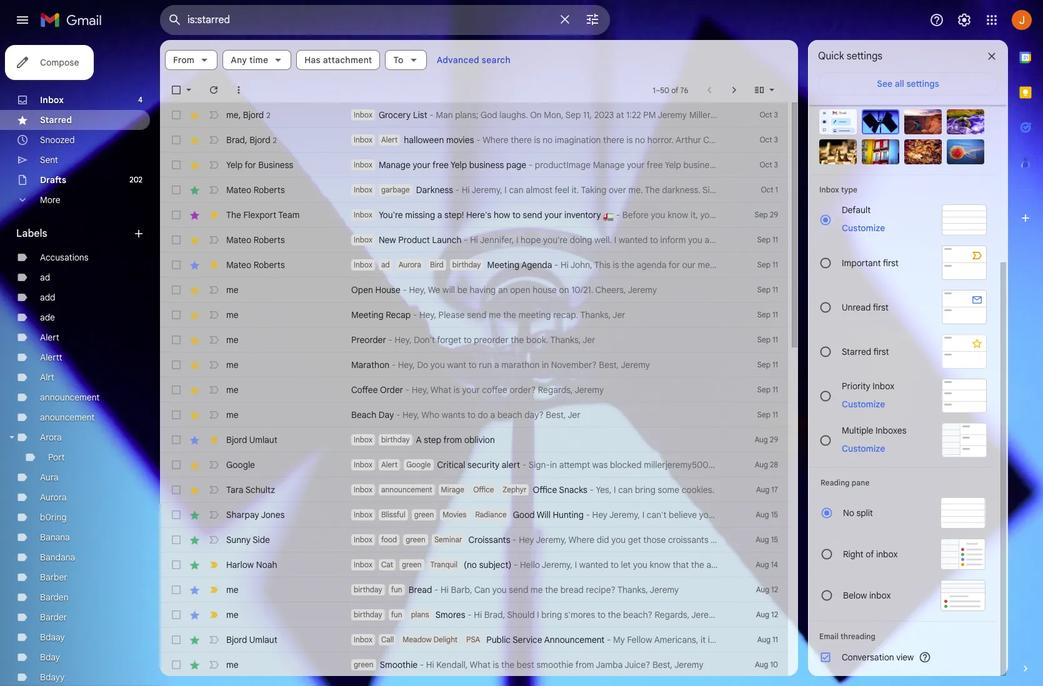 Task type: locate. For each thing, give the bounding box(es) containing it.
1 29 from the top
[[770, 210, 778, 219]]

1 vertical spatial thanks,
[[550, 334, 581, 346]]

hey, for hey, what is your coffee order? regards, jeremy
[[412, 384, 429, 396]]

0 vertical spatial jer
[[613, 309, 625, 321]]

hi left brad,
[[474, 609, 482, 621]]

2 umlaut from the top
[[249, 634, 277, 646]]

aug 12 up aug 11
[[756, 610, 778, 619]]

row up business
[[160, 128, 788, 153]]

0 vertical spatial i
[[505, 184, 507, 196]]

row containing google
[[160, 453, 788, 478]]

the left flexport
[[226, 209, 241, 221]]

office for office snacks - yes, i can bring some cookies.
[[533, 484, 557, 496]]

meeting up an
[[487, 259, 520, 271]]

0 vertical spatial bring
[[635, 484, 656, 496]]

hey,
[[409, 284, 426, 296], [419, 309, 436, 321], [395, 334, 412, 346], [398, 359, 415, 371], [412, 384, 429, 396], [403, 409, 420, 421]]

aug for (no subject)
[[756, 560, 769, 569]]

0 horizontal spatial office
[[473, 485, 494, 494]]

sep 11 for marathon - hey, do you want to run a marathon in november? best, jeremy
[[757, 360, 778, 369]]

aurora inside row
[[399, 260, 421, 269]]

50
[[660, 85, 670, 95]]

1 horizontal spatial yelp
[[451, 159, 467, 171]]

3 for halloween movies -
[[774, 135, 778, 144]]

customize down multiple on the bottom right of the page
[[842, 443, 885, 454]]

all
[[895, 78, 904, 89]]

row containing brad
[[160, 128, 788, 153]]

psa
[[466, 635, 480, 644]]

meeting agenda -
[[487, 259, 561, 271]]

2 vertical spatial a
[[490, 409, 495, 421]]

announcement
[[40, 392, 100, 403], [381, 485, 432, 494]]

inbox right below
[[869, 590, 891, 601]]

3 mateo roberts from the top
[[226, 259, 285, 271]]

3 oct 3 from the top
[[760, 160, 778, 169]]

any time
[[231, 54, 268, 66]]

2 row from the top
[[160, 128, 788, 153]]

mateo roberts
[[226, 184, 285, 196], [226, 234, 285, 246], [226, 259, 285, 271]]

hey, for hey, who wants to do a beach day? best, jer
[[403, 409, 420, 421]]

0 vertical spatial announcement
[[40, 392, 100, 403]]

day?
[[525, 409, 544, 421]]

me for 21th row from the top
[[226, 609, 239, 621]]

0 vertical spatial bjord umlaut
[[226, 434, 277, 446]]

the
[[503, 309, 516, 321], [511, 334, 524, 346], [545, 584, 558, 596], [608, 609, 621, 621], [501, 659, 515, 671]]

9 row from the top
[[160, 303, 788, 328]]

main menu image
[[15, 13, 30, 28]]

1 3 from the top
[[774, 110, 778, 119]]

1 aug 12 from the top
[[756, 585, 778, 594]]

aug up aug 28
[[755, 435, 768, 444]]

1 roberts from the top
[[254, 184, 285, 196]]

should
[[507, 609, 535, 621]]

hi for hi barb, can you send me the bread recipe? thanks, jeremy
[[441, 584, 449, 596]]

labels navigation
[[0, 40, 160, 686]]

meeting for meeting recap - hey, please send me the meeting recap. thanks, jer
[[351, 309, 384, 321]]

first for starred first
[[874, 346, 889, 357]]

0 vertical spatial alert
[[381, 135, 398, 144]]

2 vertical spatial alert
[[381, 460, 398, 469]]

has
[[305, 54, 321, 66]]

aug 12 for bread - hi barb, can you send me the bread recipe? thanks, jeremy
[[756, 585, 778, 594]]

ad inside labels navigation
[[40, 272, 50, 283]]

hi left 'barb,'
[[441, 584, 449, 596]]

green for (no subject) -
[[402, 560, 422, 569]]

customize button down multiple on the bottom right of the page
[[834, 441, 893, 456]]

cookies.
[[682, 484, 715, 496]]

main content
[[160, 40, 798, 686]]

row down (no
[[160, 578, 788, 603]]

10/21.
[[571, 284, 593, 296]]

flexport
[[243, 209, 276, 221]]

0 vertical spatial can
[[509, 184, 524, 196]]

0 horizontal spatial from
[[443, 434, 462, 446]]

row up the "beach day - hey, who wants to do a beach day? best, jer"
[[160, 378, 788, 403]]

yes,
[[596, 484, 612, 496]]

anouncement
[[40, 412, 95, 423]]

can for bring
[[618, 484, 633, 496]]

1 umlaut from the top
[[249, 434, 277, 446]]

5 sep 11 from the top
[[757, 335, 778, 344]]

4 11 from the top
[[773, 310, 778, 319]]

0 horizontal spatial 2
[[266, 110, 270, 120]]

1 vertical spatial bring
[[541, 609, 562, 621]]

2 inside the me , bjord 2
[[266, 110, 270, 120]]

0 horizontal spatial starred
[[40, 114, 72, 126]]

announcement up 'blissful'
[[381, 485, 432, 494]]

7 sep 11 from the top
[[757, 385, 778, 394]]

umlaut for a step from oblivion
[[249, 434, 277, 446]]

1 left "50"
[[653, 85, 656, 95]]

aug 15 for good will hunting -
[[756, 510, 778, 519]]

meeting up 'preorder'
[[351, 309, 384, 321]]

2 vertical spatial mateo roberts
[[226, 259, 285, 271]]

1 customize from the top
[[842, 223, 885, 234]]

row
[[160, 103, 788, 128], [160, 128, 788, 153], [160, 153, 788, 178], [160, 178, 788, 203], [160, 203, 788, 228], [160, 228, 788, 253], [160, 253, 788, 278], [160, 278, 788, 303], [160, 303, 788, 328], [160, 328, 788, 353], [160, 353, 788, 378], [160, 378, 788, 403], [160, 403, 788, 428], [160, 428, 788, 453], [160, 453, 788, 478], [160, 478, 788, 503], [160, 503, 788, 528], [160, 528, 788, 553], [160, 553, 788, 578], [160, 578, 788, 603], [160, 603, 788, 628], [160, 628, 788, 653], [160, 653, 788, 678]]

from right 'step'
[[443, 434, 462, 446]]

3 sep 11 from the top
[[757, 285, 778, 294]]

be
[[457, 284, 468, 296]]

drafts link
[[40, 174, 66, 186]]

1 vertical spatial customize
[[842, 398, 885, 410]]

i right yes,
[[614, 484, 616, 496]]

1 aug 15 from the top
[[756, 510, 778, 519]]

2 up the brad , bjord 2
[[266, 110, 270, 120]]

beach?
[[623, 609, 653, 621]]

barber link
[[40, 572, 67, 583]]

8 sep 11 from the top
[[757, 410, 778, 419]]

umlaut for public service announcement
[[249, 634, 277, 646]]

delight
[[434, 635, 458, 644]]

your left the coffee
[[462, 384, 480, 396]]

3 for inbox manage your free yelp business page -
[[774, 160, 778, 169]]

i right should
[[537, 609, 539, 621]]

15 up 14
[[771, 535, 778, 544]]

sep for hey, don't forget to preorder the book. thanks, jer
[[757, 335, 771, 344]]

garbage
[[381, 185, 410, 194]]

hi left kendall,
[[426, 659, 434, 671]]

row down jeremy,
[[160, 203, 788, 228]]

0 vertical spatial 29
[[770, 210, 778, 219]]

row down critical security alert -
[[160, 478, 788, 503]]

subject)
[[479, 559, 512, 571]]

0 horizontal spatial ad
[[40, 272, 50, 283]]

, down more icon
[[239, 109, 241, 120]]

the left meeting at the top of page
[[503, 309, 516, 321]]

see
[[877, 78, 893, 89]]

2 inside the brad , bjord 2
[[273, 135, 277, 145]]

starred
[[40, 114, 72, 126], [842, 346, 871, 357]]

11 for beach day - hey, who wants to do a beach day? best, jer
[[773, 410, 778, 419]]

1 horizontal spatial regards,
[[655, 609, 690, 621]]

aug 28
[[755, 460, 778, 469]]

reading pane element
[[821, 478, 986, 488]]

12
[[771, 585, 778, 594], [771, 610, 778, 619]]

1
[[653, 85, 656, 95], [775, 185, 778, 194]]

3 customize button from the top
[[834, 441, 893, 456]]

1 horizontal spatial ,
[[245, 134, 247, 145]]

yelp for business
[[226, 159, 293, 171]]

, for brad
[[245, 134, 247, 145]]

- right agenda
[[554, 259, 558, 271]]

4 sep 11 from the top
[[757, 310, 778, 319]]

hey, left we
[[409, 284, 426, 296]]

step!
[[444, 209, 464, 221]]

sep 11 for meeting recap - hey, please send me the meeting recap. thanks, jer
[[757, 310, 778, 319]]

aug 15 for croissants -
[[756, 535, 778, 544]]

2 vertical spatial your
[[462, 384, 480, 396]]

1 15 from the top
[[771, 510, 778, 519]]

1 vertical spatial aurora
[[40, 492, 67, 503]]

support image
[[929, 13, 944, 28]]

regards, right the beach?
[[655, 609, 690, 621]]

0 vertical spatial send
[[523, 209, 542, 221]]

hi left jeremy,
[[462, 184, 470, 196]]

what down psa
[[470, 659, 491, 671]]

1 horizontal spatial google
[[406, 460, 431, 469]]

12 row from the top
[[160, 378, 788, 403]]

1 vertical spatial alert
[[40, 332, 59, 343]]

0 vertical spatial aurora
[[399, 260, 421, 269]]

3
[[774, 110, 778, 119], [774, 135, 778, 144], [774, 160, 778, 169]]

1 customize button from the top
[[834, 221, 893, 236]]

forget
[[437, 334, 461, 346]]

2 roberts from the top
[[254, 234, 285, 246]]

28
[[770, 460, 778, 469]]

green left movies
[[414, 510, 434, 519]]

(no
[[464, 559, 477, 571]]

3 3 from the top
[[774, 160, 778, 169]]

zephyr
[[503, 485, 527, 494]]

of inside main content
[[671, 85, 679, 95]]

google
[[226, 459, 255, 471], [406, 460, 431, 469]]

oblivion
[[464, 434, 495, 446]]

0 vertical spatial ,
[[239, 109, 241, 120]]

is down public
[[493, 659, 499, 671]]

bread - hi barb, can you send me the bread recipe? thanks, jeremy
[[409, 584, 679, 596]]

starred inside labels navigation
[[40, 114, 72, 126]]

15
[[771, 510, 778, 519], [771, 535, 778, 544]]

to right s'mores
[[598, 609, 606, 621]]

2 fun from the top
[[391, 610, 402, 619]]

office for office
[[473, 485, 494, 494]]

1 11 from the top
[[773, 235, 778, 244]]

1 horizontal spatial from
[[575, 659, 594, 671]]

it.
[[572, 184, 579, 196]]

see all settings button
[[818, 73, 998, 95]]

mateo for darkness - hi jeremy, i can almost feel it. taking over me. the darkness. sincerely, mateo
[[226, 184, 251, 196]]

None checkbox
[[170, 84, 183, 96], [170, 184, 183, 196], [170, 284, 183, 296], [170, 309, 183, 321], [170, 334, 183, 346], [170, 359, 183, 371], [170, 409, 183, 421], [170, 434, 183, 446], [170, 459, 183, 471], [170, 484, 183, 496], [170, 559, 183, 571], [170, 609, 183, 621], [170, 634, 183, 646], [170, 659, 183, 671], [170, 84, 183, 96], [170, 184, 183, 196], [170, 284, 183, 296], [170, 309, 183, 321], [170, 334, 183, 346], [170, 359, 183, 371], [170, 409, 183, 421], [170, 434, 183, 446], [170, 459, 183, 471], [170, 484, 183, 496], [170, 559, 183, 571], [170, 609, 183, 621], [170, 634, 183, 646], [170, 659, 183, 671]]

1 vertical spatial i
[[614, 484, 616, 496]]

2 horizontal spatial i
[[614, 484, 616, 496]]

1 vertical spatial a
[[494, 359, 499, 371]]

b0ring link
[[40, 512, 67, 523]]

bdaay
[[40, 632, 65, 643]]

b0ring
[[40, 512, 67, 523]]

thanks, up the beach?
[[617, 584, 648, 596]]

starred up priority
[[842, 346, 871, 357]]

cheers,
[[595, 284, 626, 296]]

1 vertical spatial 12
[[771, 610, 778, 619]]

1 fun from the top
[[391, 585, 402, 594]]

row down brad,
[[160, 628, 788, 653]]

can for almost
[[509, 184, 524, 196]]

add link
[[40, 292, 55, 303]]

yelp left for
[[226, 159, 243, 171]]

1 vertical spatial bjord umlaut
[[226, 634, 277, 646]]

0 vertical spatial you
[[431, 359, 445, 371]]

having
[[470, 284, 496, 296]]

yelp right free
[[451, 159, 467, 171]]

ad inside row
[[381, 260, 390, 269]]

green for good will hunting -
[[414, 510, 434, 519]]

row up preorder - hey, don't forget to preorder the book. thanks, jer
[[160, 303, 788, 328]]

2 mateo roberts from the top
[[226, 234, 285, 246]]

almost
[[526, 184, 553, 196]]

1 vertical spatial 3
[[774, 135, 778, 144]]

0 horizontal spatial your
[[413, 159, 430, 171]]

0 vertical spatial the
[[645, 184, 660, 196]]

from button
[[165, 50, 218, 70]]

row containing tara schultz
[[160, 478, 788, 503]]

bandana link
[[40, 552, 75, 563]]

aug left 10
[[755, 660, 768, 669]]

alert for critical
[[381, 460, 398, 469]]

2 15 from the top
[[771, 535, 778, 544]]

advanced search options image
[[580, 7, 605, 32]]

best, right juice?
[[653, 659, 673, 671]]

aurora inside labels navigation
[[40, 492, 67, 503]]

1 vertical spatial roberts
[[254, 234, 285, 246]]

sep 11 for beach day - hey, who wants to do a beach day? best, jer
[[757, 410, 778, 419]]

noah
[[256, 559, 277, 571]]

0 vertical spatial 3
[[774, 110, 778, 119]]

2 customize button from the top
[[834, 397, 893, 412]]

roberts
[[254, 184, 285, 196], [254, 234, 285, 246], [254, 259, 285, 271]]

aug left 17
[[756, 485, 770, 494]]

aura link
[[40, 472, 58, 483]]

2 customize from the top
[[842, 398, 885, 410]]

first right important
[[883, 257, 899, 268]]

2 for me
[[266, 110, 270, 120]]

tab list
[[1008, 40, 1043, 641]]

customize button down default
[[834, 221, 893, 236]]

0 vertical spatial customize button
[[834, 221, 893, 236]]

0 vertical spatial customize
[[842, 223, 885, 234]]

important first
[[842, 257, 899, 268]]

0 vertical spatial 1
[[653, 85, 656, 95]]

bdayy link
[[40, 672, 65, 683]]

thanks, down 'recap.'
[[550, 334, 581, 346]]

2 oct 3 from the top
[[760, 135, 778, 144]]

3 11 from the top
[[773, 285, 778, 294]]

first right unread
[[873, 302, 889, 313]]

0 vertical spatial 12
[[771, 585, 778, 594]]

email threading element
[[819, 632, 987, 641]]

row up meeting recap - hey, please send me the meeting recap. thanks, jer
[[160, 278, 788, 303]]

row containing the flexport team
[[160, 203, 788, 228]]

0 vertical spatial ad
[[381, 260, 390, 269]]

settings right quick
[[847, 50, 883, 63]]

inbox inside labels navigation
[[40, 94, 64, 106]]

your
[[413, 159, 430, 171], [545, 209, 562, 221], [462, 384, 480, 396]]

1 horizontal spatial meeting
[[487, 259, 520, 271]]

0 vertical spatial fun
[[391, 585, 402, 594]]

1 vertical spatial 1
[[775, 185, 778, 194]]

2 29 from the top
[[770, 435, 778, 444]]

1 mateo roberts from the top
[[226, 184, 285, 196]]

regards,
[[538, 384, 573, 396], [655, 609, 690, 621]]

row up here's
[[160, 178, 788, 203]]

1 horizontal spatial can
[[618, 484, 633, 496]]

coffee
[[482, 384, 507, 396]]

1 vertical spatial 29
[[770, 435, 778, 444]]

row up psa
[[160, 603, 788, 628]]

22 row from the top
[[160, 628, 788, 653]]

5 row from the top
[[160, 203, 788, 228]]

settings image
[[957, 13, 972, 28]]

sep for hey, we will be having an open house on 10/21. cheers, jeremy
[[757, 285, 771, 294]]

service
[[513, 634, 542, 646]]

public service announcement -
[[487, 634, 613, 646]]

first for important first
[[883, 257, 899, 268]]

alert down day
[[381, 460, 398, 469]]

is down want
[[454, 384, 460, 396]]

, for me
[[239, 109, 241, 120]]

19 row from the top
[[160, 553, 788, 578]]

2 vertical spatial oct 3
[[760, 160, 778, 169]]

1 vertical spatial 15
[[771, 535, 778, 544]]

29 for you're missing a step! here's how to send your inventory
[[770, 210, 778, 219]]

8 11 from the top
[[773, 410, 778, 419]]

0 vertical spatial umlaut
[[249, 434, 277, 446]]

mateo for meeting agenda -
[[226, 259, 251, 271]]

1 oct 3 from the top
[[760, 110, 778, 119]]

3 row from the top
[[160, 153, 788, 178]]

1 vertical spatial starred
[[842, 346, 871, 357]]

0 horizontal spatial can
[[509, 184, 524, 196]]

5 11 from the top
[[773, 335, 778, 344]]

reading
[[821, 478, 850, 488]]

google down a
[[406, 460, 431, 469]]

0 vertical spatial mateo roberts
[[226, 184, 285, 196]]

1 horizontal spatial 1
[[775, 185, 778, 194]]

alrt link
[[40, 372, 54, 383]]

announcement up anouncement link
[[40, 392, 100, 403]]

sep for hey, do you want to run a marathon in november? best, jeremy
[[757, 360, 771, 369]]

2 vertical spatial first
[[874, 346, 889, 357]]

- right house
[[403, 284, 407, 296]]

announcement inside labels navigation
[[40, 392, 100, 403]]

the right me.
[[645, 184, 660, 196]]

a for want
[[494, 359, 499, 371]]

good
[[513, 509, 535, 521]]

1 horizontal spatial is
[[493, 659, 499, 671]]

6 11 from the top
[[773, 360, 778, 369]]

aurora down inbox new product launch - on the left top of page
[[399, 260, 421, 269]]

2 vertical spatial roberts
[[254, 259, 285, 271]]

1 vertical spatial announcement
[[381, 485, 432, 494]]

0 horizontal spatial aurora
[[40, 492, 67, 503]]

row up movies
[[160, 103, 788, 128]]

me for 14th row from the bottom
[[226, 334, 239, 346]]

google up tara
[[226, 459, 255, 471]]

aug down aug 14
[[756, 585, 769, 594]]

the left bread
[[545, 584, 558, 596]]

aug 15 down aug 17
[[756, 510, 778, 519]]

gmail image
[[40, 8, 108, 33]]

13 row from the top
[[160, 403, 788, 428]]

15 row from the top
[[160, 453, 788, 478]]

2 sep 11 from the top
[[757, 260, 778, 269]]

fun left bread
[[391, 585, 402, 594]]

0 vertical spatial a
[[437, 209, 442, 221]]

first up the priority inbox
[[874, 346, 889, 357]]

me for 23th row from the top of the page
[[226, 659, 239, 671]]

1 horizontal spatial 2
[[273, 135, 277, 145]]

2 horizontal spatial jer
[[613, 309, 625, 321]]

- right marathon
[[392, 359, 396, 371]]

inbox type element
[[819, 185, 987, 194]]

want
[[447, 359, 466, 371]]

green for croissants -
[[406, 535, 426, 544]]

advanced search
[[437, 54, 511, 66]]

1 vertical spatial first
[[873, 302, 889, 313]]

of left 76
[[671, 85, 679, 95]]

preorder
[[351, 334, 386, 346]]

0 horizontal spatial regards,
[[538, 384, 573, 396]]

inbox grocery list -
[[354, 109, 436, 121]]

3 customize from the top
[[842, 443, 885, 454]]

0 vertical spatial regards,
[[538, 384, 573, 396]]

None checkbox
[[170, 109, 183, 121], [170, 134, 183, 146], [170, 159, 183, 171], [170, 209, 183, 221], [170, 234, 183, 246], [170, 259, 183, 271], [170, 384, 183, 396], [170, 509, 183, 521], [170, 534, 183, 546], [170, 584, 183, 596], [170, 109, 183, 121], [170, 134, 183, 146], [170, 159, 183, 171], [170, 209, 183, 221], [170, 234, 183, 246], [170, 259, 183, 271], [170, 384, 183, 396], [170, 509, 183, 521], [170, 534, 183, 546], [170, 584, 183, 596]]

1 bjord umlaut from the top
[[226, 434, 277, 446]]

hey, left do
[[398, 359, 415, 371]]

1 vertical spatial best,
[[546, 409, 566, 421]]

sep for hey, what is your coffee order? regards, jeremy
[[757, 385, 771, 394]]

aug up aug 10
[[757, 635, 771, 644]]

1 horizontal spatial settings
[[907, 78, 939, 89]]

me for 12th row from the bottom of the page
[[226, 384, 239, 396]]

6 sep 11 from the top
[[757, 360, 778, 369]]

1 horizontal spatial aurora
[[399, 260, 421, 269]]

birthday left a
[[381, 435, 410, 444]]

what
[[431, 384, 451, 396], [470, 659, 491, 671]]

jer down cheers,
[[613, 309, 625, 321]]

1 12 from the top
[[771, 585, 778, 594]]

1 vertical spatial ad
[[40, 272, 50, 283]]

7 11 from the top
[[773, 385, 778, 394]]

2 horizontal spatial your
[[545, 209, 562, 221]]

right
[[843, 549, 864, 560]]

29 for a step from oblivion
[[770, 435, 778, 444]]

quick settings
[[818, 50, 883, 63]]

0 horizontal spatial jer
[[568, 409, 581, 421]]

customize down the priority inbox
[[842, 398, 885, 410]]

bday link
[[40, 652, 60, 663]]

bring left some
[[635, 484, 656, 496]]

0 horizontal spatial meeting
[[351, 309, 384, 321]]

16 row from the top
[[160, 478, 788, 503]]

the for best
[[501, 659, 515, 671]]

2 bjord umlaut from the top
[[226, 634, 277, 646]]

we
[[428, 284, 440, 296]]

more image
[[233, 84, 245, 96]]

customize button down the priority inbox
[[834, 397, 893, 412]]

sep 11 for preorder - hey, don't forget to preorder the book. thanks, jer
[[757, 335, 778, 344]]

1 vertical spatial fun
[[391, 610, 402, 619]]

2 3 from the top
[[774, 135, 778, 144]]

2 12 from the top
[[771, 610, 778, 619]]

me
[[226, 109, 239, 120], [226, 284, 239, 296], [226, 309, 239, 321], [489, 309, 501, 321], [226, 334, 239, 346], [226, 359, 239, 371], [226, 384, 239, 396], [226, 409, 239, 421], [226, 584, 239, 596], [531, 584, 543, 596], [226, 609, 239, 621], [226, 659, 239, 671]]

0 horizontal spatial what
[[431, 384, 451, 396]]

0 vertical spatial of
[[671, 85, 679, 95]]

aug left 14
[[756, 560, 769, 569]]

fun left plans
[[391, 610, 402, 619]]

feel
[[555, 184, 569, 196]]

meeting
[[519, 309, 551, 321]]

multiple
[[842, 425, 874, 436]]

0 vertical spatial meeting
[[487, 259, 520, 271]]

1 sep 11 from the top
[[757, 235, 778, 244]]

1 horizontal spatial office
[[533, 484, 557, 496]]

1 vertical spatial settings
[[907, 78, 939, 89]]

1 vertical spatial mateo roberts
[[226, 234, 285, 246]]

0 horizontal spatial ,
[[239, 109, 241, 120]]

me.
[[629, 184, 643, 196]]

2 aug 12 from the top
[[756, 610, 778, 619]]

aug 15 up aug 14
[[756, 535, 778, 544]]

2 aug 15 from the top
[[756, 535, 778, 544]]

aug 12 down aug 14
[[756, 585, 778, 594]]

2 vertical spatial customize button
[[834, 441, 893, 456]]

row up having
[[160, 253, 788, 278]]

snacks
[[559, 484, 587, 496]]

aug for good will hunting
[[756, 510, 769, 519]]

- right recap
[[413, 309, 417, 321]]

aug 29
[[755, 435, 778, 444]]

ade
[[40, 312, 55, 323]]

what up who
[[431, 384, 451, 396]]

15 for good will hunting -
[[771, 510, 778, 519]]

bring
[[635, 484, 656, 496], [541, 609, 562, 621]]

send right please
[[467, 309, 487, 321]]

1 horizontal spatial announcement
[[381, 485, 432, 494]]

None search field
[[160, 5, 610, 35]]

best, right the november?
[[599, 359, 619, 371]]

17 row from the top
[[160, 503, 788, 528]]

0 vertical spatial oct 3
[[760, 110, 778, 119]]

green left smoothie
[[354, 660, 374, 669]]

announcement
[[544, 634, 605, 646]]

bring for i
[[541, 609, 562, 621]]

18 row from the top
[[160, 528, 788, 553]]

0 vertical spatial is
[[454, 384, 460, 396]]

bring up public service announcement -
[[541, 609, 562, 621]]

row containing yelp for business
[[160, 153, 788, 178]]

12 up aug 11
[[771, 610, 778, 619]]

2 for brad
[[273, 135, 277, 145]]

aug 12
[[756, 585, 778, 594], [756, 610, 778, 619]]

11 row from the top
[[160, 353, 788, 378]]

row down the "beach day - hey, who wants to do a beach day? best, jer"
[[160, 428, 788, 453]]

page
[[506, 159, 526, 171]]

aug for a step from oblivion
[[755, 435, 768, 444]]

i right jeremy,
[[505, 184, 507, 196]]

important
[[842, 257, 881, 268]]

1 up 'sep 29'
[[775, 185, 778, 194]]



Task type: describe. For each thing, give the bounding box(es) containing it.
some
[[658, 484, 680, 496]]

aug for smoothie
[[755, 660, 768, 669]]

birthday up call
[[354, 610, 382, 619]]

barber
[[40, 572, 67, 583]]

0 vertical spatial thanks,
[[580, 309, 611, 321]]

mateo roberts for jeremy,
[[226, 184, 285, 196]]

list
[[413, 109, 427, 121]]

12 for hi barb, can you send me the bread recipe? thanks, jeremy
[[771, 585, 778, 594]]

0 horizontal spatial google
[[226, 459, 255, 471]]

- right "alert"
[[522, 459, 526, 471]]

2 11 from the top
[[773, 260, 778, 269]]

tara
[[226, 484, 243, 496]]

beach
[[351, 409, 376, 421]]

- right movies
[[476, 134, 480, 146]]

fun for bread
[[391, 585, 402, 594]]

14
[[771, 560, 778, 569]]

2 yelp from the left
[[451, 159, 467, 171]]

4
[[138, 95, 143, 104]]

1 vertical spatial regards,
[[655, 609, 690, 621]]

- right 'preorder'
[[388, 334, 392, 346]]

1 horizontal spatial jer
[[583, 334, 595, 346]]

compose
[[40, 57, 79, 68]]

1 vertical spatial send
[[467, 309, 487, 321]]

aug 11
[[757, 635, 778, 644]]

hi for hi brad, should i bring s'mores to the beach? regards, jeremy
[[474, 609, 482, 621]]

sent
[[40, 154, 58, 166]]

birthday up be
[[452, 260, 481, 269]]

- right day
[[396, 409, 400, 421]]

customize button for multiple inboxes
[[834, 441, 893, 456]]

preorder
[[474, 334, 509, 346]]

aug 14
[[756, 560, 778, 569]]

here's
[[466, 209, 492, 221]]

aug 10
[[755, 660, 778, 669]]

- up jamba
[[607, 634, 611, 646]]

day
[[379, 409, 394, 421]]

sep for hey, please send me the meeting recap. thanks, jer
[[757, 310, 771, 319]]

14 row from the top
[[160, 428, 788, 453]]

bdaay link
[[40, 632, 65, 643]]

run
[[479, 359, 492, 371]]

darkness
[[416, 184, 453, 196]]

oct for darkness - hi jeremy, i can almost feel it. taking over me. the darkness. sincerely, mateo
[[761, 185, 774, 194]]

1 horizontal spatial the
[[645, 184, 660, 196]]

darkness - hi jeremy, i can almost feel it. taking over me. the darkness. sincerely, mateo
[[416, 184, 768, 196]]

mirage
[[441, 485, 465, 494]]

hey, for hey, please send me the meeting recap. thanks, jer
[[419, 309, 436, 321]]

21 row from the top
[[160, 603, 788, 628]]

- right 'list'
[[430, 109, 434, 121]]

business
[[258, 159, 293, 171]]

0 vertical spatial inbox
[[876, 549, 898, 560]]

10 row from the top
[[160, 328, 788, 353]]

roberts for launch
[[254, 234, 285, 246]]

2 vertical spatial thanks,
[[617, 584, 648, 596]]

1 vertical spatial inbox
[[869, 590, 891, 601]]

bjord umlaut for a step from oblivion
[[226, 434, 277, 446]]

1 vertical spatial is
[[493, 659, 499, 671]]

1 vertical spatial the
[[226, 209, 241, 221]]

mateo roberts for launch
[[226, 234, 285, 246]]

- right launch
[[464, 234, 468, 246]]

a step from oblivion
[[416, 434, 495, 446]]

- right smoothie
[[420, 659, 424, 671]]

- right page in the top of the page
[[529, 159, 533, 171]]

announcement inside row
[[381, 485, 432, 494]]

can
[[474, 584, 490, 596]]

cat
[[381, 560, 393, 569]]

refresh image
[[208, 84, 220, 96]]

team
[[278, 209, 300, 221]]

row containing sunny side
[[160, 528, 788, 553]]

new
[[379, 234, 396, 246]]

11 for open house - hey, we will be having an open house on 10/21. cheers, jeremy
[[773, 285, 778, 294]]

labels heading
[[16, 228, 133, 240]]

customize button for priority inbox
[[834, 397, 893, 412]]

oct 1
[[761, 185, 778, 194]]

any time button
[[223, 50, 291, 70]]

smoothie
[[537, 659, 573, 671]]

no
[[843, 508, 854, 519]]

1 vertical spatial you
[[492, 584, 507, 596]]

20 row from the top
[[160, 578, 788, 603]]

2 vertical spatial send
[[509, 584, 528, 596]]

the for book.
[[511, 334, 524, 346]]

preorder - hey, don't forget to preorder the book. thanks, jer
[[351, 334, 595, 346]]

bring for can
[[635, 484, 656, 496]]

sep 11 for open house - hey, we will be having an open house on 10/21. cheers, jeremy
[[757, 285, 778, 294]]

11 for marathon - hey, do you want to run a marathon in november? best, jeremy
[[773, 360, 778, 369]]

birthday down cat
[[354, 585, 382, 594]]

aug for bread
[[756, 585, 769, 594]]

snoozed
[[40, 134, 75, 146]]

croissants
[[469, 534, 510, 546]]

priority inbox
[[842, 380, 895, 392]]

3 roberts from the top
[[254, 259, 285, 271]]

me for 16th row from the bottom
[[226, 284, 239, 296]]

8 row from the top
[[160, 278, 788, 303]]

don't
[[414, 334, 435, 346]]

starred for starred first
[[842, 346, 871, 357]]

0 horizontal spatial best,
[[546, 409, 566, 421]]

me for 15th row from the bottom
[[226, 309, 239, 321]]

hey, left don't
[[395, 334, 412, 346]]

harlow noah
[[226, 559, 277, 571]]

1 vertical spatial of
[[866, 549, 874, 560]]

row containing sharpay jones
[[160, 503, 788, 528]]

house
[[533, 284, 557, 296]]

1 horizontal spatial what
[[470, 659, 491, 671]]

12 for hi brad, should i bring s'mores to the beach? regards, jeremy
[[771, 610, 778, 619]]

oct 3 for inbox manage your free yelp business page -
[[760, 160, 778, 169]]

arora
[[40, 432, 62, 443]]

ad link
[[40, 272, 50, 283]]

i for jeremy,
[[505, 184, 507, 196]]

right of inbox
[[843, 549, 898, 560]]

9 11 from the top
[[773, 635, 778, 644]]

older image
[[728, 84, 741, 96]]

on
[[559, 284, 569, 296]]

- down over
[[614, 209, 622, 221]]

customize for default
[[842, 223, 885, 234]]

the for meeting
[[503, 309, 516, 321]]

1 vertical spatial from
[[575, 659, 594, 671]]

first for unread first
[[873, 302, 889, 313]]

fun for smores
[[391, 610, 402, 619]]

inbox inside inbox manage your free yelp business page -
[[354, 160, 372, 169]]

meeting for meeting agenda -
[[487, 259, 520, 271]]

open
[[351, 284, 373, 296]]

settings inside 'button'
[[907, 78, 939, 89]]

aug for croissants
[[756, 535, 769, 544]]

brad,
[[484, 609, 505, 621]]

customize for priority inbox
[[842, 398, 885, 410]]

2 vertical spatial best,
[[653, 659, 673, 671]]

to for wants
[[468, 409, 476, 421]]

alrt
[[40, 372, 54, 383]]

below inbox
[[843, 590, 891, 601]]

0 vertical spatial your
[[413, 159, 430, 171]]

labels
[[16, 228, 47, 240]]

- right order
[[405, 384, 409, 396]]

4 row from the top
[[160, 178, 788, 203]]

0 vertical spatial what
[[431, 384, 451, 396]]

bread
[[561, 584, 584, 596]]

row containing harlow noah
[[160, 553, 788, 578]]

oct 3 for halloween movies -
[[760, 135, 778, 144]]

alertt link
[[40, 352, 62, 363]]

more button
[[0, 190, 150, 210]]

1 50 of 76
[[653, 85, 689, 95]]

arora link
[[40, 432, 62, 443]]

1 horizontal spatial your
[[462, 384, 480, 396]]

inbox link
[[40, 94, 64, 106]]

me for 13th row from the bottom of the page
[[226, 359, 239, 371]]

sharpay jones
[[226, 509, 285, 521]]

aug for smores
[[756, 610, 769, 619]]

open
[[510, 284, 530, 296]]

to button
[[385, 50, 427, 70]]

movies
[[443, 510, 467, 519]]

sent link
[[40, 154, 58, 166]]

- right croissants
[[513, 534, 517, 546]]

Search mail text field
[[188, 14, 550, 26]]

7 row from the top
[[160, 253, 788, 278]]

23 row from the top
[[160, 653, 788, 678]]

- left yes,
[[590, 484, 594, 496]]

meeting recap - hey, please send me the meeting recap. thanks, jer
[[351, 309, 625, 321]]

🚛 image
[[603, 211, 614, 221]]

oct for inbox manage your free yelp business page -
[[760, 160, 772, 169]]

0 horizontal spatial 1
[[653, 85, 656, 95]]

to for want
[[469, 359, 477, 371]]

inbox inside inbox grocery list -
[[354, 110, 372, 119]]

the left the beach?
[[608, 609, 621, 621]]

roberts for jeremy,
[[254, 184, 285, 196]]

1 inside row
[[775, 185, 778, 194]]

1 row from the top
[[160, 103, 788, 128]]

sep for hey, who wants to do a beach day? best, jer
[[757, 410, 771, 419]]

- right subject)
[[514, 559, 518, 571]]

1 horizontal spatial best,
[[599, 359, 619, 371]]

11 for preorder - hey, don't forget to preorder the book. thanks, jer
[[773, 335, 778, 344]]

side
[[253, 534, 270, 546]]

bjord umlaut for public service announcement
[[226, 634, 277, 646]]

- right hunting
[[586, 509, 590, 521]]

1 yelp from the left
[[226, 159, 243, 171]]

search mail image
[[164, 9, 186, 31]]

inbox type
[[819, 185, 858, 194]]

to right forget
[[464, 334, 472, 346]]

green inside green smoothie - hi kendall, what is the best smoothie from jamba juice? best, jeremy
[[354, 660, 374, 669]]

main content containing from
[[160, 40, 798, 686]]

anouncement link
[[40, 412, 95, 423]]

halloween
[[404, 134, 444, 146]]

i for yes,
[[614, 484, 616, 496]]

do
[[417, 359, 428, 371]]

11 for coffee order - hey, what is your coffee order? regards, jeremy
[[773, 385, 778, 394]]

- right smores
[[468, 609, 472, 621]]

11 for meeting recap - hey, please send me the meeting recap. thanks, jer
[[773, 310, 778, 319]]

0 horizontal spatial settings
[[847, 50, 883, 63]]

a for wants
[[490, 409, 495, 421]]

starred for starred link
[[40, 114, 72, 126]]

sep 11 for coffee order - hey, what is your coffee order? regards, jeremy
[[757, 385, 778, 394]]

me for 11th row from the bottom
[[226, 409, 239, 421]]

alert for halloween
[[381, 135, 398, 144]]

customize for multiple inboxes
[[842, 443, 885, 454]]

0 horizontal spatial is
[[454, 384, 460, 396]]

0 vertical spatial from
[[443, 434, 462, 446]]

quick settings element
[[818, 50, 883, 73]]

barder link
[[40, 612, 67, 623]]

meadow delight
[[403, 635, 458, 644]]

customize button for default
[[834, 221, 893, 236]]

barden
[[40, 592, 69, 603]]

food
[[381, 535, 397, 544]]

- right bread
[[434, 584, 438, 596]]

aug left 28
[[755, 460, 768, 469]]

alert inside labels navigation
[[40, 332, 59, 343]]

recap.
[[553, 309, 578, 321]]

aug 17
[[756, 485, 778, 494]]

me for 4th row from the bottom of the page
[[226, 584, 239, 596]]

6 row from the top
[[160, 228, 788, 253]]

- right darkness
[[456, 184, 460, 196]]

jeremy,
[[472, 184, 502, 196]]

inbox inside inbox new product launch -
[[354, 235, 372, 244]]

manage
[[379, 159, 411, 171]]

drafts
[[40, 174, 66, 186]]

please
[[439, 309, 465, 321]]

hi for hi jeremy, i can almost feel it. taking over me. the darkness. sincerely, mateo
[[462, 184, 470, 196]]

0 horizontal spatial you
[[431, 359, 445, 371]]

10
[[770, 660, 778, 669]]

schultz
[[245, 484, 275, 496]]

inbox manage your free yelp business page -
[[354, 159, 535, 171]]

2 vertical spatial i
[[537, 609, 539, 621]]

to for how
[[513, 209, 521, 221]]

oct for halloween movies -
[[760, 135, 772, 144]]

view
[[897, 652, 914, 663]]

smores
[[435, 609, 465, 621]]

1 vertical spatial your
[[545, 209, 562, 221]]

15 for croissants -
[[771, 535, 778, 544]]

smores - hi brad, should i bring s'mores to the beach? regards, jeremy
[[435, 609, 721, 621]]

agenda
[[522, 259, 552, 271]]

clear search image
[[553, 7, 578, 32]]

toggle split pane mode image
[[753, 84, 766, 96]]

mateo for inbox new product launch -
[[226, 234, 251, 246]]

multiple inboxes
[[842, 425, 907, 436]]

port link
[[48, 452, 65, 463]]

aug 12 for smores - hi brad, should i bring s'mores to the beach? regards, jeremy
[[756, 610, 778, 619]]

hey, for hey, we will be having an open house on 10/21. cheers, jeremy
[[409, 284, 426, 296]]

pane
[[852, 478, 870, 488]]



Task type: vqa. For each thing, say whether or not it's contained in the screenshot.


